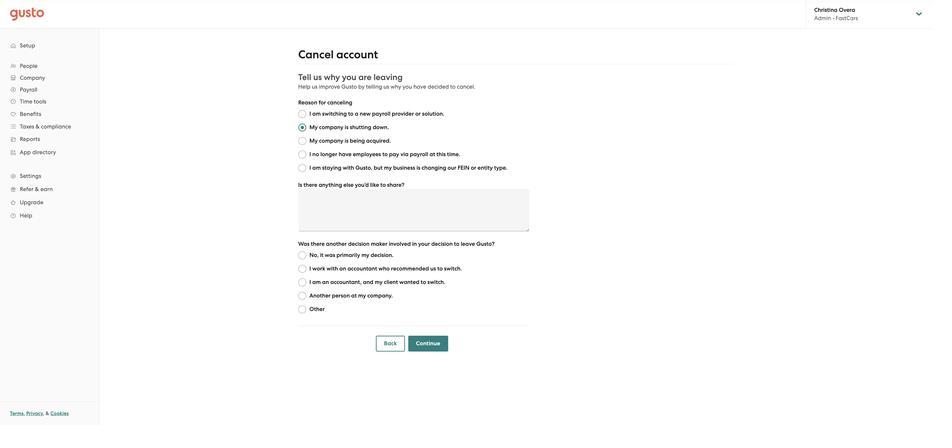 Task type: locate. For each thing, give the bounding box(es) containing it.
help down tell at left
[[298, 83, 310, 90]]

list
[[0, 60, 99, 222]]

is left shutting
[[345, 124, 349, 131]]

is for being
[[345, 138, 349, 145]]

i am switching to a new payroll provider or solution.
[[309, 111, 444, 117]]

0 horizontal spatial you
[[342, 72, 356, 83]]

, left privacy link
[[24, 411, 25, 417]]

i right i am an accountant, and my client wanted to switch. option
[[309, 279, 311, 286]]

0 vertical spatial there
[[304, 182, 317, 189]]

2 i from the top
[[309, 151, 311, 158]]

company up longer
[[319, 138, 343, 145]]

1 horizontal spatial payroll
[[410, 151, 428, 158]]

0 vertical spatial help
[[298, 83, 310, 90]]

payroll
[[372, 111, 390, 117], [410, 151, 428, 158]]

0 vertical spatial why
[[324, 72, 340, 83]]

my for my company is being acquired.
[[309, 138, 318, 145]]

Another person at my company. radio
[[298, 292, 306, 300]]

terms , privacy , & cookies
[[10, 411, 69, 417]]

longer
[[320, 151, 337, 158]]

I no longer have employees to pay via payroll at this time. radio
[[298, 151, 306, 159]]

1 vertical spatial there
[[311, 241, 325, 248]]

us right recommended
[[430, 266, 436, 273]]

staying
[[322, 165, 341, 172]]

company for being
[[319, 138, 343, 145]]

0 horizontal spatial why
[[324, 72, 340, 83]]

pay
[[389, 151, 399, 158]]

2 am from the top
[[312, 165, 321, 172]]

my down and
[[358, 293, 366, 300]]

decision right your
[[431, 241, 453, 248]]

my
[[309, 124, 318, 131], [309, 138, 318, 145]]

i for i am staying with gusto, but my business is changing our fein or entity type.
[[309, 165, 311, 172]]

2 company from the top
[[319, 138, 343, 145]]

upgrade
[[20, 199, 43, 206]]

I work with an accountant who recommended us to switch. radio
[[298, 265, 306, 273]]

0 horizontal spatial help
[[20, 213, 32, 219]]

& right taxes
[[36, 123, 40, 130]]

solution.
[[422, 111, 444, 117]]

via
[[401, 151, 408, 158]]

2 my from the top
[[309, 138, 318, 145]]

an
[[339, 266, 346, 273], [322, 279, 329, 286]]

refer
[[20, 186, 33, 193]]

time.
[[447, 151, 460, 158]]

at left this
[[430, 151, 435, 158]]

am down for
[[312, 111, 321, 117]]

1 vertical spatial is
[[345, 138, 349, 145]]

cancel
[[298, 48, 334, 61]]

why up improve
[[324, 72, 340, 83]]

0 vertical spatial have
[[413, 83, 426, 90]]

1 company from the top
[[319, 124, 343, 131]]

am down no
[[312, 165, 321, 172]]

why down the leaving
[[391, 83, 401, 90]]

decision
[[348, 241, 370, 248], [431, 241, 453, 248]]

decision up no, it was primarily my decision.
[[348, 241, 370, 248]]

no,
[[309, 252, 319, 259]]

1 vertical spatial why
[[391, 83, 401, 90]]

5 i from the top
[[309, 279, 311, 286]]

& for compliance
[[36, 123, 40, 130]]

company for shutting
[[319, 124, 343, 131]]

& inside dropdown button
[[36, 123, 40, 130]]

0 vertical spatial or
[[415, 111, 421, 117]]

& left cookies
[[46, 411, 49, 417]]

1 vertical spatial have
[[339, 151, 352, 158]]

gusto
[[341, 83, 357, 90]]

1 vertical spatial &
[[35, 186, 39, 193]]

have left decided at the left top of page
[[413, 83, 426, 90]]

i right i am switching to a new payroll provider or solution. option
[[309, 111, 311, 117]]

an up accountant,
[[339, 266, 346, 273]]

payroll up down. at top left
[[372, 111, 390, 117]]

4 i from the top
[[309, 266, 311, 273]]

i
[[309, 111, 311, 117], [309, 151, 311, 158], [309, 165, 311, 172], [309, 266, 311, 273], [309, 279, 311, 286]]

1 vertical spatial payroll
[[410, 151, 428, 158]]

1 i from the top
[[309, 111, 311, 117]]

and
[[363, 279, 373, 286]]

have down my company is being acquired.
[[339, 151, 352, 158]]

is right business
[[416, 165, 420, 172]]

cancel.
[[457, 83, 475, 90]]

help
[[298, 83, 310, 90], [20, 213, 32, 219]]

My company is shutting down. radio
[[298, 124, 306, 132]]

1 horizontal spatial decision
[[431, 241, 453, 248]]

is
[[345, 124, 349, 131], [345, 138, 349, 145], [416, 165, 420, 172]]

my for my company is shutting down.
[[309, 124, 318, 131]]

continue
[[416, 341, 440, 348]]

primarily
[[336, 252, 360, 259]]

1 horizontal spatial or
[[471, 165, 476, 172]]

reports link
[[7, 133, 92, 145]]

or right fein
[[471, 165, 476, 172]]

employees
[[353, 151, 381, 158]]

i am an accountant, and my client wanted to switch.
[[309, 279, 445, 286]]

to left cancel.
[[450, 83, 456, 90]]

1 horizontal spatial help
[[298, 83, 310, 90]]

or right provider
[[415, 111, 421, 117]]

0 vertical spatial with
[[343, 165, 354, 172]]

am down work
[[312, 279, 321, 286]]

telling
[[366, 83, 382, 90]]

i for i am an accountant, and my client wanted to switch.
[[309, 279, 311, 286]]

improve
[[319, 83, 340, 90]]

am for an
[[312, 279, 321, 286]]

is there anything else you'd like to share?
[[298, 182, 404, 189]]

who
[[378, 266, 390, 273]]

an up another
[[322, 279, 329, 286]]

0 vertical spatial &
[[36, 123, 40, 130]]

1 vertical spatial am
[[312, 165, 321, 172]]

switch. for i work with an accountant who recommended us to switch.
[[444, 266, 462, 273]]

1 vertical spatial or
[[471, 165, 476, 172]]

i right i work with an accountant who recommended us to switch. option
[[309, 266, 311, 273]]

taxes & compliance button
[[7, 121, 92, 133]]

are
[[358, 72, 372, 83]]

decided
[[428, 83, 449, 90]]

0 vertical spatial is
[[345, 124, 349, 131]]

1 vertical spatial switch.
[[427, 279, 445, 286]]

1 vertical spatial company
[[319, 138, 343, 145]]

shutting
[[350, 124, 371, 131]]

work
[[312, 266, 325, 273]]

payroll right the via
[[410, 151, 428, 158]]

app
[[20, 149, 31, 156]]

I am switching to a new payroll provider or solution. radio
[[298, 110, 306, 118]]

0 vertical spatial switch.
[[444, 266, 462, 273]]

1 vertical spatial my
[[309, 138, 318, 145]]

switch. down leave
[[444, 266, 462, 273]]

1 horizontal spatial an
[[339, 266, 346, 273]]

you down the leaving
[[403, 83, 412, 90]]

0 vertical spatial my
[[309, 124, 318, 131]]

2 vertical spatial am
[[312, 279, 321, 286]]

& left earn
[[35, 186, 39, 193]]

1 horizontal spatial you
[[403, 83, 412, 90]]

No, it was primarily my decision. radio
[[298, 252, 306, 260]]

at right person
[[351, 293, 357, 300]]

or
[[415, 111, 421, 117], [471, 165, 476, 172]]

0 vertical spatial payroll
[[372, 111, 390, 117]]

0 horizontal spatial at
[[351, 293, 357, 300]]

3 i from the top
[[309, 165, 311, 172]]

us left improve
[[312, 83, 318, 90]]

there up no,
[[311, 241, 325, 248]]

0 vertical spatial company
[[319, 124, 343, 131]]

you up gusto
[[342, 72, 356, 83]]

with left gusto,
[[343, 165, 354, 172]]

with
[[343, 165, 354, 172], [327, 266, 338, 273]]

you
[[342, 72, 356, 83], [403, 83, 412, 90]]

1 my from the top
[[309, 124, 318, 131]]

is left being at left top
[[345, 138, 349, 145]]

tell
[[298, 72, 311, 83]]

help link
[[7, 210, 92, 222]]

0 horizontal spatial decision
[[348, 241, 370, 248]]

payroll button
[[7, 84, 92, 96]]

setup link
[[7, 40, 92, 51]]

0 vertical spatial an
[[339, 266, 346, 273]]

help down upgrade
[[20, 213, 32, 219]]

1 horizontal spatial why
[[391, 83, 401, 90]]

company.
[[367, 293, 393, 300]]

my right my company is being acquired. option
[[309, 138, 318, 145]]

company down switching
[[319, 124, 343, 131]]

2 vertical spatial &
[[46, 411, 49, 417]]

have
[[413, 83, 426, 90], [339, 151, 352, 158]]

cookies button
[[50, 410, 69, 418]]

my right my company is shutting down. option at the left top
[[309, 124, 318, 131]]

my
[[384, 165, 392, 172], [361, 252, 369, 259], [375, 279, 383, 286], [358, 293, 366, 300]]

0 horizontal spatial an
[[322, 279, 329, 286]]

, left cookies button
[[43, 411, 44, 417]]

0 horizontal spatial with
[[327, 266, 338, 273]]

app directory link
[[7, 147, 92, 158]]

1 am from the top
[[312, 111, 321, 117]]

my up accountant
[[361, 252, 369, 259]]

with right work
[[327, 266, 338, 273]]

0 horizontal spatial ,
[[24, 411, 25, 417]]

1 horizontal spatial have
[[413, 83, 426, 90]]

1 horizontal spatial at
[[430, 151, 435, 158]]

our
[[448, 165, 456, 172]]

3 am from the top
[[312, 279, 321, 286]]

there
[[304, 182, 317, 189], [311, 241, 325, 248]]

1 vertical spatial at
[[351, 293, 357, 300]]

there right is on the left top of the page
[[304, 182, 317, 189]]

fein
[[458, 165, 469, 172]]

company
[[20, 75, 45, 81]]

to right recommended
[[437, 266, 443, 273]]

&
[[36, 123, 40, 130], [35, 186, 39, 193], [46, 411, 49, 417]]

terms link
[[10, 411, 24, 417]]

another
[[309, 293, 331, 300]]

•
[[833, 15, 834, 21]]

am for staying
[[312, 165, 321, 172]]

0 horizontal spatial payroll
[[372, 111, 390, 117]]

i left no
[[309, 151, 311, 158]]

i right i am staying with gusto, but my business is changing our fein or entity type. radio
[[309, 165, 311, 172]]

i for i work with an accountant who recommended us to switch.
[[309, 266, 311, 273]]

app directory
[[20, 149, 56, 156]]

provider
[[392, 111, 414, 117]]

1 vertical spatial help
[[20, 213, 32, 219]]

my company is being acquired.
[[309, 138, 391, 145]]

business
[[393, 165, 415, 172]]

switch. right wanted
[[427, 279, 445, 286]]

by
[[358, 83, 365, 90]]

company
[[319, 124, 343, 131], [319, 138, 343, 145]]

there for is
[[304, 182, 317, 189]]

1 horizontal spatial ,
[[43, 411, 44, 417]]

0 vertical spatial am
[[312, 111, 321, 117]]



Task type: describe. For each thing, give the bounding box(es) containing it.
refer & earn
[[20, 186, 53, 193]]

1 vertical spatial an
[[322, 279, 329, 286]]

2 vertical spatial is
[[416, 165, 420, 172]]

taxes
[[20, 123, 34, 130]]

privacy link
[[26, 411, 43, 417]]

fastcars
[[836, 15, 858, 21]]

share?
[[387, 182, 404, 189]]

client
[[384, 279, 398, 286]]

benefits link
[[7, 108, 92, 120]]

1 horizontal spatial with
[[343, 165, 354, 172]]

admin
[[814, 15, 831, 21]]

I am an accountant, and my client wanted to switch. radio
[[298, 279, 306, 287]]

recommended
[[391, 266, 429, 273]]

1 decision from the left
[[348, 241, 370, 248]]

cancel account
[[298, 48, 378, 61]]

1 , from the left
[[24, 411, 25, 417]]

setup
[[20, 42, 35, 49]]

I am staying with Gusto, but my business is changing our FEIN or entity type. radio
[[298, 164, 306, 172]]

was
[[298, 241, 310, 248]]

company button
[[7, 72, 92, 84]]

earn
[[40, 186, 53, 193]]

us right tell at left
[[313, 72, 322, 83]]

to left pay
[[382, 151, 388, 158]]

help inside list
[[20, 213, 32, 219]]

involved
[[389, 241, 411, 248]]

have inside the tell us why you are leaving help us improve gusto by telling us why you have decided to cancel.
[[413, 83, 426, 90]]

was there another decision maker involved in your decision to leave gusto?
[[298, 241, 495, 248]]

2 , from the left
[[43, 411, 44, 417]]

another person at my company.
[[309, 293, 393, 300]]

0 horizontal spatial have
[[339, 151, 352, 158]]

no, it was primarily my decision.
[[309, 252, 394, 259]]

to inside the tell us why you are leaving help us improve gusto by telling us why you have decided to cancel.
[[450, 83, 456, 90]]

canceling
[[327, 99, 352, 106]]

there for was
[[311, 241, 325, 248]]

down.
[[373, 124, 389, 131]]

no
[[312, 151, 319, 158]]

upgrade link
[[7, 197, 92, 209]]

gusto,
[[355, 165, 372, 172]]

0 vertical spatial at
[[430, 151, 435, 158]]

gusto?
[[476, 241, 495, 248]]

i for i am switching to a new payroll provider or solution.
[[309, 111, 311, 117]]

decision.
[[371, 252, 394, 259]]

wanted
[[399, 279, 419, 286]]

you'd
[[355, 182, 369, 189]]

another
[[326, 241, 347, 248]]

tools
[[34, 98, 46, 105]]

people button
[[7, 60, 92, 72]]

anything
[[319, 182, 342, 189]]

list containing people
[[0, 60, 99, 222]]

am for switching
[[312, 111, 321, 117]]

i for i no longer have employees to pay via payroll at this time.
[[309, 151, 311, 158]]

for
[[319, 99, 326, 106]]

but
[[374, 165, 383, 172]]

to right wanted
[[421, 279, 426, 286]]

refer & earn link
[[7, 184, 92, 195]]

my right and
[[375, 279, 383, 286]]

Other radio
[[298, 306, 306, 314]]

2 decision from the left
[[431, 241, 453, 248]]

& for earn
[[35, 186, 39, 193]]

i no longer have employees to pay via payroll at this time.
[[309, 151, 460, 158]]

taxes & compliance
[[20, 123, 71, 130]]

your
[[418, 241, 430, 248]]

payroll
[[20, 86, 37, 93]]

other
[[309, 306, 325, 313]]

home image
[[10, 7, 44, 21]]

0 vertical spatial you
[[342, 72, 356, 83]]

i work with an accountant who recommended us to switch.
[[309, 266, 462, 273]]

leaving
[[374, 72, 403, 83]]

leave
[[461, 241, 475, 248]]

to right like
[[380, 182, 386, 189]]

settings link
[[7, 170, 92, 182]]

in
[[412, 241, 417, 248]]

else
[[343, 182, 354, 189]]

continue button
[[408, 336, 448, 352]]

a
[[355, 111, 358, 117]]

accountant
[[347, 266, 377, 273]]

being
[[350, 138, 365, 145]]

my right but
[[384, 165, 392, 172]]

time tools
[[20, 98, 46, 105]]

tell us why you are leaving help us improve gusto by telling us why you have decided to cancel.
[[298, 72, 475, 90]]

1 vertical spatial with
[[327, 266, 338, 273]]

directory
[[32, 149, 56, 156]]

privacy
[[26, 411, 43, 417]]

My company is being acquired. radio
[[298, 137, 306, 145]]

account
[[336, 48, 378, 61]]

switch. for i am an accountant, and my client wanted to switch.
[[427, 279, 445, 286]]

type.
[[494, 165, 507, 172]]

reason for canceling
[[298, 99, 352, 106]]

0 horizontal spatial or
[[415, 111, 421, 117]]

changing
[[422, 165, 446, 172]]

to left a
[[348, 111, 353, 117]]

was
[[325, 252, 335, 259]]

maker
[[371, 241, 387, 248]]

gusto navigation element
[[0, 28, 99, 233]]

reason
[[298, 99, 317, 106]]

entity
[[478, 165, 493, 172]]

1 vertical spatial you
[[403, 83, 412, 90]]

us down the leaving
[[383, 83, 389, 90]]

to left leave
[[454, 241, 459, 248]]

cookies
[[50, 411, 69, 417]]

reports
[[20, 136, 40, 143]]

is for shutting
[[345, 124, 349, 131]]

acquired.
[[366, 138, 391, 145]]

overa
[[839, 7, 855, 14]]

help inside the tell us why you are leaving help us improve gusto by telling us why you have decided to cancel.
[[298, 83, 310, 90]]

my company is shutting down.
[[309, 124, 389, 131]]

Is there anything else you'd like to share? text field
[[298, 189, 529, 232]]

people
[[20, 63, 38, 69]]

it
[[320, 252, 323, 259]]

is
[[298, 182, 302, 189]]

benefits
[[20, 111, 41, 117]]

time tools button
[[7, 96, 92, 108]]

back
[[384, 341, 397, 348]]

like
[[370, 182, 379, 189]]

switching
[[322, 111, 347, 117]]



Task type: vqa. For each thing, say whether or not it's contained in the screenshot.
which
no



